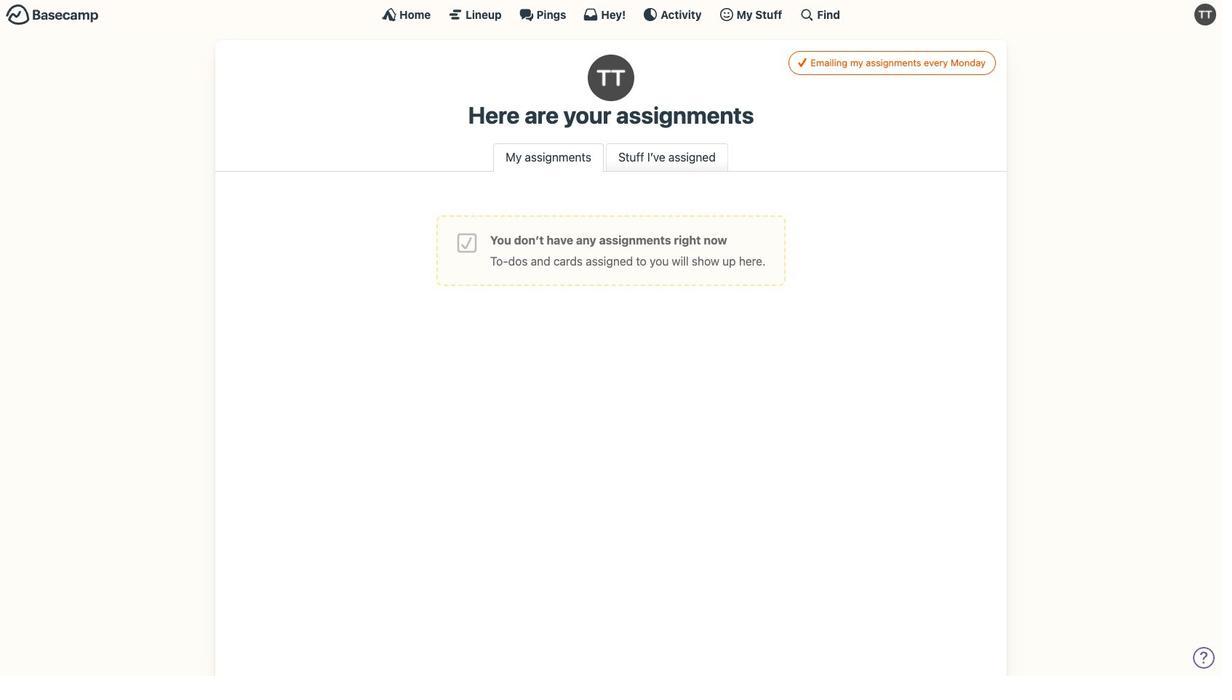 Task type: vqa. For each thing, say whether or not it's contained in the screenshot.
the middle URL
no



Task type: locate. For each thing, give the bounding box(es) containing it.
switch accounts image
[[6, 4, 99, 26]]

0 vertical spatial terry turtle image
[[1195, 4, 1217, 25]]

keyboard shortcut: ⌘ + / image
[[800, 7, 815, 22]]

main element
[[0, 0, 1223, 28]]

0 horizontal spatial terry turtle image
[[588, 55, 635, 101]]

terry turtle image inside main element
[[1195, 4, 1217, 25]]

terry turtle image
[[1195, 4, 1217, 25], [588, 55, 635, 101]]

1 horizontal spatial terry turtle image
[[1195, 4, 1217, 25]]

1 vertical spatial terry turtle image
[[588, 55, 635, 101]]



